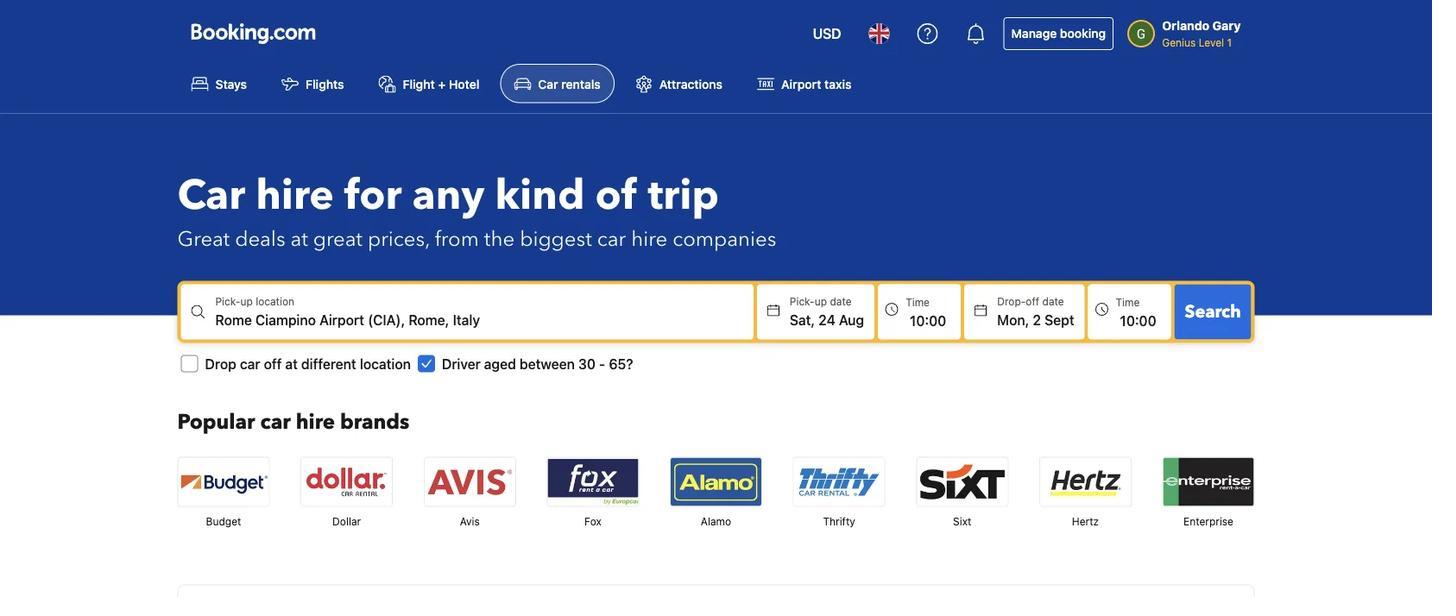 Task type: locate. For each thing, give the bounding box(es) containing it.
0 horizontal spatial off
[[264, 356, 282, 372]]

date inside drop-off date mon, 2 sept
[[1043, 296, 1065, 308]]

orlando gary genius level 1
[[1163, 19, 1242, 48]]

up down deals
[[240, 296, 253, 308]]

level
[[1199, 36, 1225, 48]]

great
[[177, 225, 230, 254]]

location down deals
[[256, 296, 295, 308]]

hertz
[[1072, 516, 1100, 528]]

aged
[[484, 356, 516, 372]]

0 horizontal spatial up
[[240, 296, 253, 308]]

up
[[240, 296, 253, 308], [815, 296, 828, 308]]

drop-off date mon, 2 sept
[[998, 296, 1075, 328]]

drop-
[[998, 296, 1026, 308]]

1 vertical spatial location
[[360, 356, 411, 372]]

-
[[599, 356, 606, 372]]

search
[[1186, 300, 1242, 324]]

drop
[[205, 356, 236, 372]]

0 vertical spatial car
[[597, 225, 626, 254]]

0 vertical spatial off
[[1026, 296, 1040, 308]]

car inside car hire for any kind of trip great deals at great prices, from the biggest car hire companies
[[177, 167, 245, 224]]

alamo logo image
[[671, 458, 762, 506]]

65?
[[609, 356, 634, 372]]

24
[[819, 312, 836, 328]]

at left different
[[285, 356, 298, 372]]

car up the "great"
[[177, 167, 245, 224]]

the
[[484, 225, 515, 254]]

budget logo image
[[178, 458, 269, 506]]

trip
[[648, 167, 720, 224]]

location
[[256, 296, 295, 308], [360, 356, 411, 372]]

enterprise logo image
[[1164, 458, 1255, 506]]

2 vertical spatial hire
[[296, 408, 335, 437]]

enterprise
[[1184, 516, 1234, 528]]

off up 2 on the bottom of page
[[1026, 296, 1040, 308]]

car for hire
[[177, 167, 245, 224]]

stays link
[[177, 64, 261, 103]]

1 horizontal spatial pick-
[[790, 296, 815, 308]]

hire down drop car off at different location
[[296, 408, 335, 437]]

dollar
[[333, 516, 361, 528]]

flight + hotel
[[403, 77, 480, 91]]

flight + hotel link
[[365, 64, 494, 103]]

location right different
[[360, 356, 411, 372]]

0 vertical spatial at
[[291, 225, 308, 254]]

2 pick- from the left
[[790, 296, 815, 308]]

car right popular
[[260, 408, 291, 437]]

1 date from the left
[[830, 296, 852, 308]]

pick- up drop
[[215, 296, 241, 308]]

manage booking
[[1012, 26, 1107, 41]]

1 horizontal spatial date
[[1043, 296, 1065, 308]]

0 horizontal spatial location
[[256, 296, 295, 308]]

prices,
[[368, 225, 430, 254]]

taxis
[[825, 77, 852, 91]]

fox logo image
[[548, 458, 639, 506]]

0 vertical spatial car
[[538, 77, 558, 91]]

hire
[[256, 167, 334, 224], [632, 225, 668, 254], [296, 408, 335, 437]]

0 horizontal spatial pick-
[[215, 296, 241, 308]]

car left rentals
[[538, 77, 558, 91]]

1 horizontal spatial car
[[538, 77, 558, 91]]

Pick-up location field
[[215, 309, 754, 330]]

off
[[1026, 296, 1040, 308], [264, 356, 282, 372]]

driver
[[442, 356, 481, 372]]

car
[[538, 77, 558, 91], [177, 167, 245, 224]]

pick-
[[215, 296, 241, 308], [790, 296, 815, 308]]

booking.com online hotel reservations image
[[191, 23, 316, 44]]

1 vertical spatial off
[[264, 356, 282, 372]]

30
[[579, 356, 596, 372]]

1
[[1228, 36, 1233, 48]]

airport taxis link
[[744, 64, 866, 103]]

date inside pick-up date sat, 24 aug
[[830, 296, 852, 308]]

2 vertical spatial car
[[260, 408, 291, 437]]

date up aug
[[830, 296, 852, 308]]

date
[[830, 296, 852, 308], [1043, 296, 1065, 308]]

attractions link
[[622, 64, 737, 103]]

1 horizontal spatial up
[[815, 296, 828, 308]]

0 horizontal spatial date
[[830, 296, 852, 308]]

hire down of
[[632, 225, 668, 254]]

2
[[1033, 312, 1042, 328]]

hotel
[[449, 77, 480, 91]]

avis
[[460, 516, 480, 528]]

hire up deals
[[256, 167, 334, 224]]

car for rentals
[[538, 77, 558, 91]]

1 horizontal spatial off
[[1026, 296, 1040, 308]]

car down of
[[597, 225, 626, 254]]

up for pick-up date sat, 24 aug
[[815, 296, 828, 308]]

1 vertical spatial car
[[177, 167, 245, 224]]

2 up from the left
[[815, 296, 828, 308]]

date for sept
[[1043, 296, 1065, 308]]

1 horizontal spatial location
[[360, 356, 411, 372]]

pick- for pick-up location
[[215, 296, 241, 308]]

any
[[413, 167, 485, 224]]

genius
[[1163, 36, 1196, 48]]

up inside pick-up date sat, 24 aug
[[815, 296, 828, 308]]

up up 24
[[815, 296, 828, 308]]

popular car hire brands
[[177, 408, 410, 437]]

usd button
[[803, 13, 852, 54]]

thrifty
[[823, 516, 856, 528]]

from
[[435, 225, 479, 254]]

orlando
[[1163, 19, 1210, 33]]

date up sept
[[1043, 296, 1065, 308]]

sixt logo image
[[917, 458, 1008, 506]]

stays
[[215, 77, 247, 91]]

pick- inside pick-up date sat, 24 aug
[[790, 296, 815, 308]]

1 pick- from the left
[[215, 296, 241, 308]]

1 vertical spatial car
[[240, 356, 260, 372]]

up for pick-up location
[[240, 296, 253, 308]]

off right drop
[[264, 356, 282, 372]]

0 horizontal spatial car
[[177, 167, 245, 224]]

at
[[291, 225, 308, 254], [285, 356, 298, 372]]

pick-up location
[[215, 296, 295, 308]]

car
[[597, 225, 626, 254], [240, 356, 260, 372], [260, 408, 291, 437]]

manage
[[1012, 26, 1057, 41]]

aug
[[839, 312, 865, 328]]

0 vertical spatial location
[[256, 296, 295, 308]]

pick- up sat,
[[790, 296, 815, 308]]

1 up from the left
[[240, 296, 253, 308]]

2 date from the left
[[1043, 296, 1065, 308]]

different
[[301, 356, 357, 372]]

flight
[[403, 77, 435, 91]]

avis logo image
[[425, 458, 515, 506]]

car right drop
[[240, 356, 260, 372]]

+
[[438, 77, 446, 91]]

at left great
[[291, 225, 308, 254]]

drop car off at different location
[[205, 356, 411, 372]]

popular
[[177, 408, 255, 437]]

pick- for pick-up date sat, 24 aug
[[790, 296, 815, 308]]



Task type: describe. For each thing, give the bounding box(es) containing it.
1 vertical spatial hire
[[632, 225, 668, 254]]

hertz logo image
[[1041, 458, 1131, 506]]

car hire for any kind of trip great deals at great prices, from the biggest car hire companies
[[177, 167, 777, 254]]

sept
[[1045, 312, 1075, 328]]

car inside car hire for any kind of trip great deals at great prices, from the biggest car hire companies
[[597, 225, 626, 254]]

at inside car hire for any kind of trip great deals at great prices, from the biggest car hire companies
[[291, 225, 308, 254]]

car rentals link
[[500, 64, 615, 103]]

usd
[[813, 25, 842, 42]]

pick-up date sat, 24 aug
[[790, 296, 865, 328]]

manage booking link
[[1004, 17, 1114, 50]]

sat,
[[790, 312, 815, 328]]

car for popular car hire brands
[[260, 408, 291, 437]]

companies
[[673, 225, 777, 254]]

car rentals
[[538, 77, 601, 91]]

gary
[[1213, 19, 1242, 33]]

booking
[[1061, 26, 1107, 41]]

great
[[313, 225, 363, 254]]

attractions
[[660, 77, 723, 91]]

flights link
[[268, 64, 358, 103]]

fox
[[585, 516, 602, 528]]

off inside drop-off date mon, 2 sept
[[1026, 296, 1040, 308]]

sixt
[[954, 516, 972, 528]]

biggest
[[520, 225, 592, 254]]

mon,
[[998, 312, 1030, 328]]

airport taxis
[[782, 77, 852, 91]]

between
[[520, 356, 575, 372]]

1 vertical spatial at
[[285, 356, 298, 372]]

airport
[[782, 77, 822, 91]]

for
[[344, 167, 402, 224]]

search button
[[1175, 284, 1252, 340]]

brands
[[340, 408, 410, 437]]

car for drop car off at different location
[[240, 356, 260, 372]]

flights
[[306, 77, 344, 91]]

deals
[[235, 225, 286, 254]]

thrifty logo image
[[794, 458, 885, 506]]

driver aged between 30 - 65?
[[442, 356, 634, 372]]

0 vertical spatial hire
[[256, 167, 334, 224]]

dollar logo image
[[302, 458, 392, 506]]

budget
[[206, 516, 241, 528]]

alamo
[[701, 516, 732, 528]]

date for aug
[[830, 296, 852, 308]]

of
[[596, 167, 638, 224]]

rentals
[[562, 77, 601, 91]]

kind
[[495, 167, 585, 224]]



Task type: vqa. For each thing, say whether or not it's contained in the screenshot.
date to the left
yes



